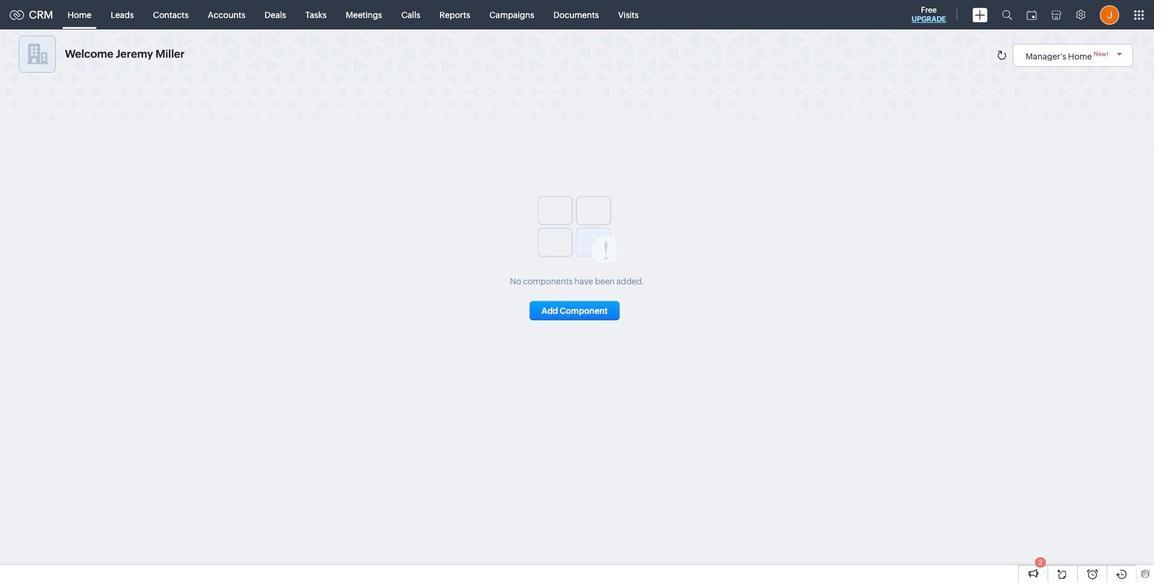 Task type: locate. For each thing, give the bounding box(es) containing it.
create menu element
[[966, 0, 995, 29]]

search image
[[1003, 10, 1013, 20]]

calendar image
[[1027, 10, 1038, 20]]

profile image
[[1101, 5, 1120, 24]]



Task type: describe. For each thing, give the bounding box(es) containing it.
profile element
[[1094, 0, 1127, 29]]

create menu image
[[973, 8, 988, 22]]

search element
[[995, 0, 1020, 29]]

logo image
[[10, 10, 24, 20]]



Task type: vqa. For each thing, say whether or not it's contained in the screenshot.
Calendar icon on the top of page
yes



